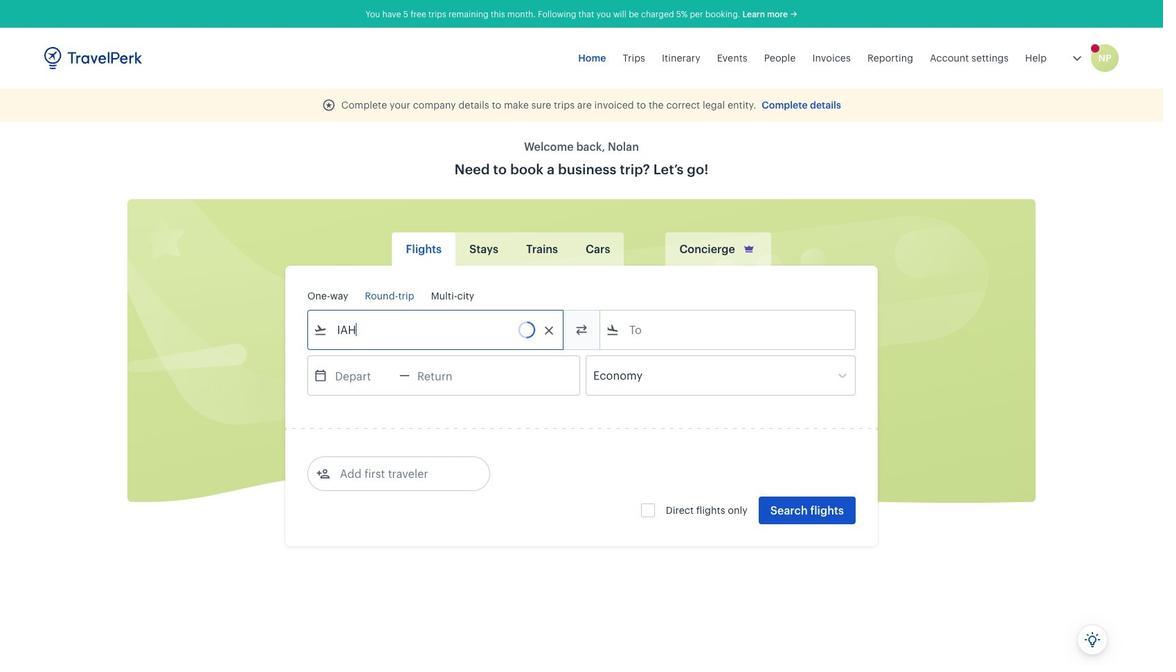 Task type: describe. For each thing, give the bounding box(es) containing it.
To search field
[[620, 319, 837, 341]]

Depart text field
[[327, 357, 399, 395]]

From search field
[[327, 319, 545, 341]]

Add first traveler search field
[[330, 463, 474, 485]]



Task type: locate. For each thing, give the bounding box(es) containing it.
Return text field
[[410, 357, 482, 395]]



